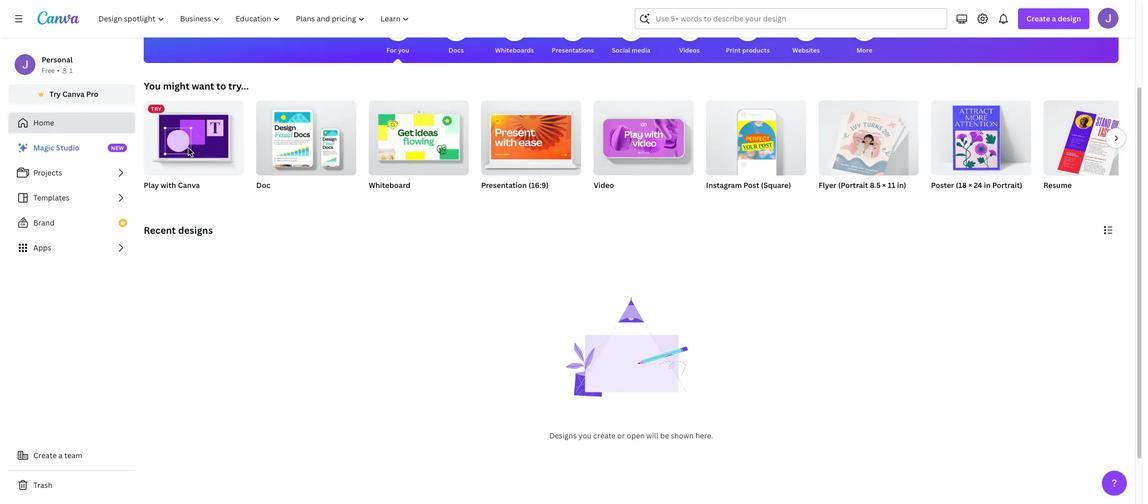 Task type: vqa. For each thing, say whether or not it's contained in the screenshot.
the + add page
no



Task type: locate. For each thing, give the bounding box(es) containing it.
× left 11
[[883, 180, 886, 190]]

1 horizontal spatial try
[[151, 105, 162, 113]]

list containing magic studio
[[8, 138, 135, 258]]

a left team
[[59, 451, 63, 461]]

0 horizontal spatial a
[[59, 451, 63, 461]]

for
[[387, 46, 397, 55]]

create for create a design
[[1027, 14, 1051, 23]]

group for doc group
[[256, 96, 356, 176]]

you right for on the top left of page
[[398, 46, 409, 55]]

free
[[42, 66, 55, 75]]

want
[[192, 80, 214, 92]]

social
[[612, 46, 630, 55]]

try down the • at the top of page
[[50, 89, 61, 99]]

group for whiteboard group
[[369, 96, 469, 176]]

you
[[398, 46, 409, 55], [579, 431, 592, 441]]

1 vertical spatial canva
[[178, 180, 200, 190]]

×
[[883, 180, 886, 190], [969, 180, 973, 190]]

doc group
[[256, 96, 356, 204]]

shown
[[671, 431, 694, 441]]

1 × from the left
[[883, 180, 886, 190]]

try inside try canva pro button
[[50, 89, 61, 99]]

group for video group
[[594, 96, 694, 176]]

try down you
[[151, 105, 162, 113]]

whiteboards button
[[495, 9, 534, 63]]

recent designs
[[144, 224, 213, 237]]

poster (18 × 24 in portrait) group
[[932, 96, 1032, 204]]

create left team
[[33, 451, 57, 461]]

× left 24
[[969, 180, 973, 190]]

1 horizontal spatial you
[[579, 431, 592, 441]]

2 × from the left
[[969, 180, 973, 190]]

a for design
[[1052, 14, 1057, 23]]

0 vertical spatial a
[[1052, 14, 1057, 23]]

home
[[33, 118, 54, 128]]

canva left pro on the left top
[[63, 89, 85, 99]]

group
[[256, 96, 356, 176], [369, 96, 469, 176], [481, 96, 581, 176], [594, 96, 694, 176], [706, 96, 806, 176], [819, 96, 919, 179], [932, 96, 1032, 176], [1044, 101, 1144, 180]]

try inside the play with canva group
[[151, 105, 162, 113]]

for you
[[387, 46, 409, 55]]

1
[[69, 66, 73, 75]]

1 vertical spatial try
[[151, 105, 162, 113]]

flyer
[[819, 180, 837, 190]]

1 horizontal spatial a
[[1052, 14, 1057, 23]]

group for resume group on the top of page
[[1044, 101, 1144, 180]]

0 horizontal spatial create
[[33, 451, 57, 461]]

list
[[8, 138, 135, 258]]

you might want to try...
[[144, 80, 249, 92]]

designs you create or open will be shown here.
[[549, 431, 713, 441]]

more
[[857, 46, 873, 55]]

a inside button
[[59, 451, 63, 461]]

try
[[50, 89, 61, 99], [151, 105, 162, 113]]

canva right with
[[178, 180, 200, 190]]

a left design
[[1052, 14, 1057, 23]]

play
[[144, 180, 159, 190]]

more button
[[852, 9, 877, 63]]

canva
[[63, 89, 85, 99], [178, 180, 200, 190]]

personal
[[42, 55, 73, 65]]

canva inside the play with canva group
[[178, 180, 200, 190]]

1 vertical spatial create
[[33, 451, 57, 461]]

try for try canva pro
[[50, 89, 61, 99]]

None search field
[[635, 8, 948, 29]]

group for flyer (portrait 8.5 × 11 in) group
[[819, 96, 919, 179]]

a inside dropdown button
[[1052, 14, 1057, 23]]

1 horizontal spatial canva
[[178, 180, 200, 190]]

you for designs
[[579, 431, 592, 441]]

flyer (portrait 8.5 × 11 in) group
[[819, 96, 919, 204]]

presentation (16:9)
[[481, 180, 549, 190]]

11
[[888, 180, 896, 190]]

will
[[647, 431, 659, 441]]

poster
[[932, 180, 955, 190]]

1 horizontal spatial ×
[[969, 180, 973, 190]]

presentation
[[481, 180, 527, 190]]

0 horizontal spatial canva
[[63, 89, 85, 99]]

a
[[1052, 14, 1057, 23], [59, 451, 63, 461]]

or
[[618, 431, 625, 441]]

1 horizontal spatial create
[[1027, 14, 1051, 23]]

you
[[144, 80, 161, 92]]

× inside poster (18 × 24 in portrait) group
[[969, 180, 973, 190]]

1 vertical spatial you
[[579, 431, 592, 441]]

24
[[974, 180, 983, 190]]

group for instagram post (square) "group"
[[706, 96, 806, 176]]

resume
[[1044, 180, 1072, 190]]

8.5
[[870, 180, 881, 190]]

you inside for you button
[[398, 46, 409, 55]]

0 vertical spatial create
[[1027, 14, 1051, 23]]

create inside button
[[33, 451, 57, 461]]

in)
[[898, 180, 907, 190]]

brand link
[[8, 213, 135, 233]]

print
[[726, 46, 741, 55]]

play with canva group
[[144, 101, 244, 191]]

0 vertical spatial you
[[398, 46, 409, 55]]

0 horizontal spatial you
[[398, 46, 409, 55]]

(16:9)
[[529, 180, 549, 190]]

•
[[57, 66, 59, 75]]

0 vertical spatial try
[[50, 89, 61, 99]]

might
[[163, 80, 190, 92]]

presentations button
[[552, 9, 594, 63]]

new
[[111, 144, 124, 152]]

try canva pro
[[50, 89, 98, 99]]

apps link
[[8, 238, 135, 258]]

0 horizontal spatial try
[[50, 89, 61, 99]]

videos
[[679, 46, 700, 55]]

create
[[1027, 14, 1051, 23], [33, 451, 57, 461]]

magic studio
[[33, 143, 79, 153]]

0 horizontal spatial ×
[[883, 180, 886, 190]]

projects
[[33, 168, 62, 178]]

create left design
[[1027, 14, 1051, 23]]

print products
[[726, 46, 770, 55]]

to
[[216, 80, 226, 92]]

0 vertical spatial canva
[[63, 89, 85, 99]]

studio
[[56, 143, 79, 153]]

instagram post (square)
[[706, 180, 791, 190]]

play with canva
[[144, 180, 200, 190]]

create inside dropdown button
[[1027, 14, 1051, 23]]

1 vertical spatial a
[[59, 451, 63, 461]]

you left create in the bottom right of the page
[[579, 431, 592, 441]]



Task type: describe. For each thing, give the bounding box(es) containing it.
designs
[[178, 224, 213, 237]]

designs
[[549, 431, 577, 441]]

instagram
[[706, 180, 742, 190]]

group for presentation (16:9) group
[[481, 96, 581, 176]]

doc
[[256, 180, 270, 190]]

websites button
[[793, 9, 820, 63]]

canva inside try canva pro button
[[63, 89, 85, 99]]

trash
[[33, 480, 52, 490]]

design
[[1058, 14, 1082, 23]]

(square)
[[761, 180, 791, 190]]

create
[[594, 431, 616, 441]]

whiteboard
[[369, 180, 411, 190]]

jacob simon image
[[1098, 8, 1119, 29]]

templates
[[33, 193, 70, 203]]

create a design button
[[1019, 8, 1090, 29]]

presentations
[[552, 46, 594, 55]]

portrait)
[[993, 180, 1023, 190]]

you for for
[[398, 46, 409, 55]]

home link
[[8, 113, 135, 133]]

for you button
[[386, 9, 411, 63]]

flyer (portrait 8.5 × 11 in)
[[819, 180, 907, 190]]

instagram post (square) group
[[706, 96, 806, 204]]

(portrait
[[839, 180, 869, 190]]

websites
[[793, 46, 820, 55]]

social media button
[[612, 9, 651, 63]]

× inside flyer (portrait 8.5 × 11 in) group
[[883, 180, 886, 190]]

videos button
[[677, 9, 702, 63]]

team
[[64, 451, 82, 461]]

whiteboard group
[[369, 96, 469, 204]]

post
[[744, 180, 760, 190]]

top level navigation element
[[92, 8, 419, 29]]

whiteboards
[[495, 46, 534, 55]]

products
[[743, 46, 770, 55]]

create for create a team
[[33, 451, 57, 461]]

try canva pro button
[[8, 84, 135, 104]]

media
[[632, 46, 651, 55]]

social media
[[612, 46, 651, 55]]

Search search field
[[656, 9, 927, 29]]

try...
[[228, 80, 249, 92]]

recent
[[144, 224, 176, 237]]

create a design
[[1027, 14, 1082, 23]]

presentation (16:9) group
[[481, 96, 581, 204]]

in
[[984, 180, 991, 190]]

video group
[[594, 96, 694, 204]]

brand
[[33, 218, 55, 228]]

docs button
[[444, 9, 469, 63]]

create a team
[[33, 451, 82, 461]]

projects link
[[8, 163, 135, 183]]

free •
[[42, 66, 59, 75]]

be
[[660, 431, 669, 441]]

a for team
[[59, 451, 63, 461]]

apps
[[33, 243, 51, 253]]

docs
[[449, 46, 464, 55]]

group for poster (18 × 24 in portrait) group
[[932, 96, 1032, 176]]

try for try
[[151, 105, 162, 113]]

resume group
[[1044, 101, 1144, 204]]

templates link
[[8, 188, 135, 208]]

open
[[627, 431, 645, 441]]

poster (18 × 24 in portrait)
[[932, 180, 1023, 190]]

(18
[[956, 180, 967, 190]]

video
[[594, 180, 614, 190]]

here.
[[696, 431, 713, 441]]

magic
[[33, 143, 54, 153]]

create a team button
[[8, 445, 135, 466]]

with
[[161, 180, 176, 190]]

pro
[[86, 89, 98, 99]]

print products button
[[726, 9, 770, 63]]

trash link
[[8, 475, 135, 496]]



